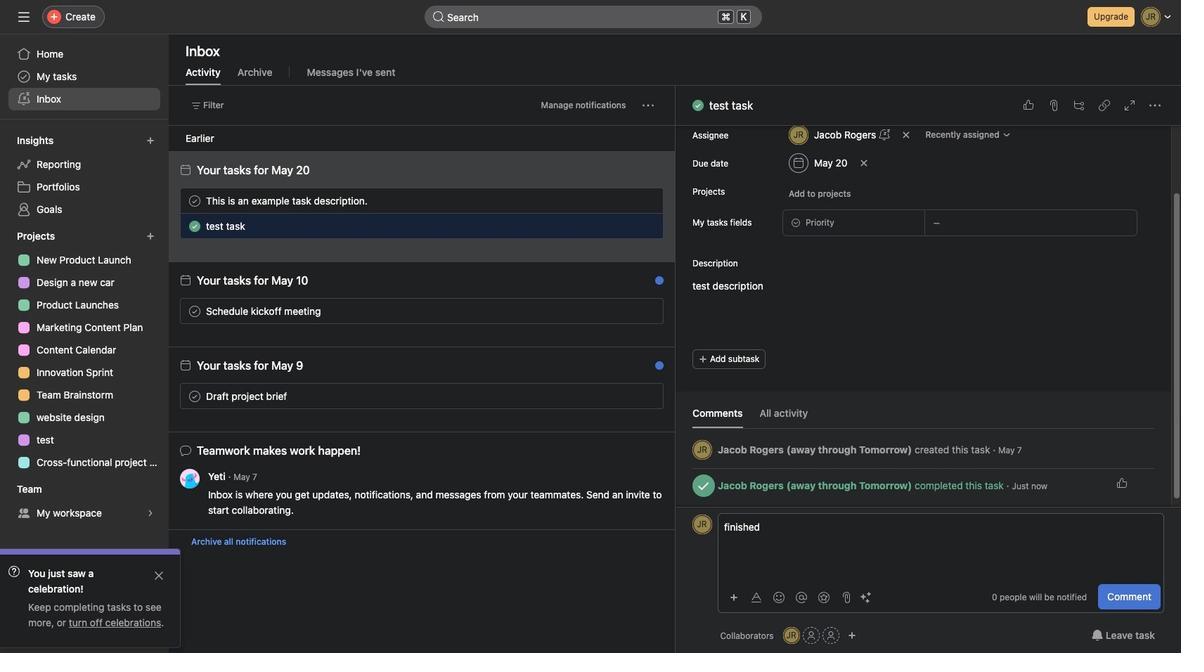 Task type: vqa. For each thing, say whether or not it's contained in the screenshot.
middle Q4
no



Task type: locate. For each thing, give the bounding box(es) containing it.
1 mark complete image from the top
[[186, 303, 203, 320]]

1 vertical spatial mark complete checkbox
[[186, 303, 203, 320]]

0 vertical spatial 0 likes. click to like this task image
[[619, 195, 631, 206]]

appreciations image
[[818, 592, 830, 603]]

more actions image
[[643, 100, 654, 111]]

archive notification image for the your tasks for may 10, task element
[[648, 279, 659, 290]]

jr image
[[697, 440, 707, 460], [697, 515, 707, 535], [787, 627, 797, 644]]

1 vertical spatial archive notification image
[[648, 364, 659, 375]]

Completed checkbox
[[186, 218, 203, 235]]

0 vertical spatial mark complete image
[[186, 303, 203, 320]]

see details, my workspace image
[[146, 509, 155, 518]]

mark complete image for the your tasks for may 10, task element's mark complete checkbox
[[186, 303, 203, 320]]

toolbar
[[724, 587, 876, 607]]

completed image
[[186, 218, 203, 235]]

global element
[[0, 34, 169, 119]]

mark complete checkbox for the your tasks for may 10, task element
[[186, 303, 203, 320]]

main content inside test task dialog
[[676, 45, 1171, 515]]

new insights image
[[146, 136, 155, 145]]

0 vertical spatial mark complete checkbox
[[186, 192, 203, 209]]

test task dialog
[[676, 45, 1182, 653]]

mark complete image
[[186, 303, 203, 320], [186, 388, 203, 405]]

mark complete image down 'your tasks for may 9, task' element
[[186, 388, 203, 405]]

mark complete checkbox for 'your tasks for may 9, task' element
[[186, 388, 203, 405]]

2 vertical spatial mark complete checkbox
[[186, 388, 203, 405]]

your tasks for may 10, task element
[[197, 274, 308, 287]]

full screen image
[[1124, 100, 1135, 111]]

2 0 likes. click to like this task image from the top
[[619, 391, 631, 402]]

1 vertical spatial 0 likes. click to like this task image
[[619, 391, 631, 402]]

2 mark complete checkbox from the top
[[186, 303, 203, 320]]

2 archive notification image from the top
[[648, 364, 659, 375]]

teams element
[[0, 477, 169, 528]]

mark complete image down the your tasks for may 10, task element
[[186, 303, 203, 320]]

archive notification image
[[648, 279, 659, 290], [648, 364, 659, 375]]

copy task link image
[[1099, 100, 1110, 111]]

main content
[[676, 45, 1171, 515]]

Mark complete checkbox
[[186, 192, 203, 209], [186, 303, 203, 320], [186, 388, 203, 405]]

1 archive notification image from the top
[[648, 279, 659, 290]]

1 0 likes. click to like this task image from the top
[[619, 195, 631, 206]]

0 vertical spatial jr image
[[697, 440, 707, 460]]

mark complete image
[[186, 192, 203, 209]]

tab list
[[692, 406, 1154, 429]]

None field
[[425, 6, 762, 28]]

tab list inside main content
[[692, 406, 1154, 429]]

0 likes. click to like this task image left 0 comments image
[[619, 391, 631, 402]]

1 vertical spatial jr image
[[697, 515, 707, 535]]

clear due date image
[[860, 159, 868, 167]]

isinverse image
[[433, 11, 445, 23]]

formatting image
[[751, 592, 762, 603]]

at mention image
[[796, 592, 807, 603]]

mark complete checkbox down 'your tasks for may 9, task' element
[[186, 388, 203, 405]]

mark complete image for 'your tasks for may 9, task' element's mark complete checkbox
[[186, 388, 203, 405]]

0 likes. click to like this task image
[[619, 195, 631, 206], [619, 391, 631, 402]]

0 likes. click to like this task image left 0 comments icon
[[619, 195, 631, 206]]

0 vertical spatial archive notification image
[[648, 279, 659, 290]]

mark complete checkbox down the your tasks for may 10, task element
[[186, 303, 203, 320]]

emoji image
[[773, 592, 785, 603]]

1 vertical spatial mark complete image
[[186, 388, 203, 405]]

3 mark complete checkbox from the top
[[186, 388, 203, 405]]

mark complete checkbox up completed image
[[186, 192, 203, 209]]

Completed checkbox
[[690, 97, 707, 114]]

2 mark complete image from the top
[[186, 388, 203, 405]]

your tasks for may 20, task element
[[197, 164, 310, 177]]



Task type: describe. For each thing, give the bounding box(es) containing it.
hide sidebar image
[[18, 11, 30, 23]]

new project or portfolio image
[[146, 232, 155, 241]]

toolbar inside test task dialog
[[724, 587, 876, 607]]

insights element
[[0, 128, 169, 224]]

attachments: add a file to this task, test task image
[[1048, 100, 1059, 111]]

0 comments image
[[642, 195, 653, 206]]

0 likes. click to like this task image for 0 comments image
[[619, 391, 631, 402]]

projects element
[[0, 224, 169, 477]]

2 vertical spatial jr image
[[787, 627, 797, 644]]

0 likes. click to like this task image for 0 comments icon
[[619, 195, 631, 206]]

close image
[[153, 570, 165, 582]]

0 likes. click to like this task image
[[1023, 100, 1034, 111]]

more actions for this task image
[[1149, 100, 1161, 111]]

add or remove collaborators image
[[848, 632, 856, 640]]

remove assignee image
[[902, 131, 911, 139]]

Search tasks, projects, and more text field
[[425, 6, 762, 28]]

insert an object image
[[730, 593, 738, 602]]

your tasks for may 9, task element
[[197, 359, 303, 372]]

1 mark complete checkbox from the top
[[186, 192, 203, 209]]

add subtask image
[[1073, 100, 1085, 111]]

archive notification image for 'your tasks for may 9, task' element
[[648, 364, 659, 375]]

jr image inside main content
[[697, 440, 707, 460]]

0 likes. click to like this task comment image
[[1116, 478, 1128, 489]]

0 comments image
[[642, 391, 653, 402]]

completed image
[[690, 97, 707, 114]]



